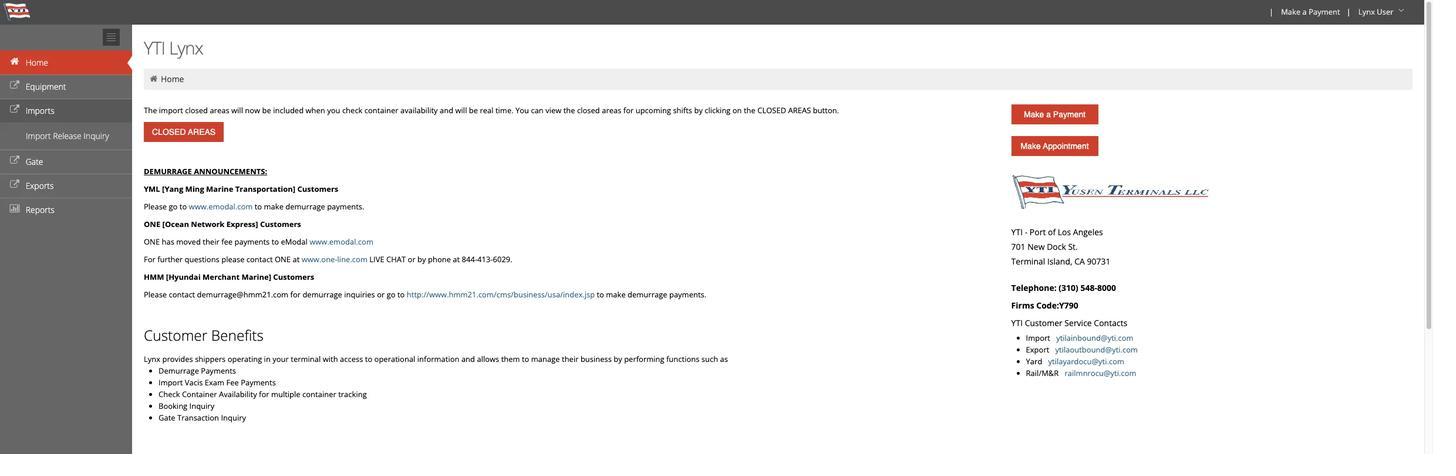 Task type: describe. For each thing, give the bounding box(es) containing it.
external link image for imports
[[9, 106, 21, 114]]

yard
[[1027, 357, 1043, 367]]

with
[[323, 354, 338, 365]]

railmnrocu@yti.com link
[[1065, 368, 1137, 379]]

lynx provides shippers operating in your terminal with access to operational information and allows them to manage their business by performing functions such as demurrage payments import vacis exam fee payments check container availability for multiple container tracking booking inquiry gate transaction inquiry
[[144, 354, 728, 424]]

0 vertical spatial or
[[408, 254, 416, 265]]

-
[[1025, 227, 1028, 238]]

8000
[[1098, 283, 1117, 294]]

0 horizontal spatial home link
[[0, 51, 132, 75]]

marine
[[206, 184, 233, 194]]

announcements:
[[194, 166, 267, 177]]

chat
[[387, 254, 406, 265]]

demurrage@hmm21.com
[[197, 290, 289, 300]]

0 horizontal spatial www.emodal.com
[[189, 201, 253, 212]]

please
[[222, 254, 245, 265]]

2 | from the left
[[1347, 6, 1352, 17]]

export ytilaoutbound@yti.com yard ytilayardocu@yti.com rail/m&r railmnrocu@yti.com
[[1027, 345, 1138, 379]]

0 vertical spatial go
[[169, 201, 178, 212]]

equipment
[[26, 81, 66, 92]]

ytilayardocu@yti.com
[[1049, 357, 1125, 367]]

make for make appointment link
[[1021, 142, 1041, 151]]

yti for yti lynx
[[144, 36, 165, 60]]

0 horizontal spatial or
[[377, 290, 385, 300]]

2 vertical spatial one
[[275, 254, 291, 265]]

access
[[340, 354, 363, 365]]

one has moved their fee payments to emodal www.emodal.com
[[144, 237, 374, 247]]

0 vertical spatial customers
[[298, 184, 339, 194]]

yti customer service contacts
[[1012, 318, 1128, 329]]

0 horizontal spatial contact
[[169, 290, 195, 300]]

terminal
[[1012, 256, 1046, 267]]

manage
[[531, 354, 560, 365]]

the
[[144, 105, 157, 116]]

container
[[182, 389, 217, 400]]

1 vertical spatial by
[[418, 254, 426, 265]]

www.one-
[[302, 254, 338, 265]]

2 will from the left
[[456, 105, 467, 116]]

0 vertical spatial make a payment
[[1282, 6, 1341, 17]]

exports
[[26, 180, 54, 191]]

yml
[[144, 184, 160, 194]]

ming
[[185, 184, 204, 194]]

one for one [ocean network express] customers
[[144, 219, 160, 230]]

lynx for provides
[[144, 354, 160, 365]]

1 horizontal spatial payments
[[241, 378, 276, 388]]

2 the from the left
[[744, 105, 756, 116]]

0 horizontal spatial home
[[26, 57, 48, 68]]

please for please contact demurrage@hmm21.com for demurrage inquiries or go to
[[144, 290, 167, 300]]

1 horizontal spatial container
[[365, 105, 399, 116]]

telephone: (310) 548-8000
[[1012, 283, 1117, 294]]

now
[[245, 105, 260, 116]]

information
[[417, 354, 460, 365]]

user
[[1378, 6, 1394, 17]]

booking
[[159, 401, 187, 412]]

1 horizontal spatial home image
[[149, 75, 159, 83]]

www.emodal.com link for to make demurrage payments.
[[189, 201, 253, 212]]

imports
[[26, 105, 54, 116]]

real
[[480, 105, 494, 116]]

line.com
[[338, 254, 368, 265]]

st.
[[1069, 241, 1078, 253]]

gate inside lynx provides shippers operating in your terminal with access to operational information and allows them to manage their business by performing functions such as demurrage payments import vacis exam fee payments check container availability for multiple container tracking booking inquiry gate transaction inquiry
[[159, 413, 175, 424]]

please go to www.emodal.com to make demurrage payments.
[[144, 201, 364, 212]]

0 horizontal spatial payments.
[[327, 201, 364, 212]]

performing
[[624, 354, 665, 365]]

lynx user
[[1359, 6, 1394, 17]]

equipment link
[[0, 75, 132, 99]]

yti for yti customer service contacts
[[1012, 318, 1023, 329]]

benefits
[[211, 326, 264, 345]]

make appointment
[[1021, 142, 1089, 151]]

angeles
[[1074, 227, 1104, 238]]

http://www.hmm21.com/cms/business/usa/index.jsp
[[407, 290, 595, 300]]

appointment
[[1043, 142, 1089, 151]]

the import closed areas will now be included when you check container availability and will be real time.  you can view the closed areas for upcoming shifts by clicking on the closed areas button.
[[144, 105, 839, 116]]

1 vertical spatial make a payment link
[[1012, 105, 1099, 125]]

import
[[159, 105, 183, 116]]

0 vertical spatial payment
[[1309, 6, 1341, 17]]

1 vertical spatial make a payment
[[1024, 110, 1086, 119]]

transaction
[[177, 413, 219, 424]]

1 vertical spatial for
[[290, 290, 301, 300]]

2 be from the left
[[469, 105, 478, 116]]

548-
[[1081, 283, 1098, 294]]

701
[[1012, 241, 1026, 253]]

firms code:y790
[[1012, 300, 1079, 311]]

shippers
[[195, 354, 226, 365]]

and inside lynx provides shippers operating in your terminal with access to operational information and allows them to manage their business by performing functions such as demurrage payments import vacis exam fee payments check container availability for multiple container tracking booking inquiry gate transaction inquiry
[[462, 354, 475, 365]]

exports link
[[0, 174, 132, 198]]

ca
[[1075, 256, 1085, 267]]

phone
[[428, 254, 451, 265]]

functions
[[667, 354, 700, 365]]

fee
[[222, 237, 233, 247]]

0 vertical spatial make
[[264, 201, 284, 212]]

ytilaoutbound@yti.com link
[[1056, 345, 1138, 355]]

www.emodal.com link for one has moved their fee payments to emodal www.emodal.com
[[310, 237, 374, 247]]

0 vertical spatial inquiry
[[84, 130, 109, 142]]

vacis
[[185, 378, 203, 388]]

yti lynx
[[144, 36, 203, 60]]

terminal
[[291, 354, 321, 365]]

them
[[501, 354, 520, 365]]

you
[[327, 105, 340, 116]]

time.
[[496, 105, 514, 116]]

1 vertical spatial make
[[606, 290, 626, 300]]

has
[[162, 237, 174, 247]]

import for import
[[1027, 333, 1055, 344]]

areas
[[789, 105, 811, 116]]

[ocean
[[162, 219, 189, 230]]

angle down image
[[1396, 6, 1408, 15]]

demurrage announcements:
[[144, 166, 267, 177]]

check
[[342, 105, 363, 116]]

code:y790
[[1037, 300, 1079, 311]]

1 areas from the left
[[210, 105, 229, 116]]

1 horizontal spatial home link
[[161, 73, 184, 85]]

availability
[[401, 105, 438, 116]]

1 vertical spatial go
[[387, 290, 396, 300]]

availability
[[219, 389, 257, 400]]

ytilaoutbound@yti.com
[[1056, 345, 1138, 355]]

firms
[[1012, 300, 1035, 311]]

2 horizontal spatial for
[[624, 105, 634, 116]]

your
[[273, 354, 289, 365]]

export
[[1027, 345, 1050, 355]]

0 horizontal spatial payments
[[201, 366, 236, 377]]

business
[[581, 354, 612, 365]]

1 vertical spatial lynx
[[169, 36, 203, 60]]

closed
[[758, 105, 787, 116]]



Task type: vqa. For each thing, say whether or not it's contained in the screenshot.
? to the bottom
no



Task type: locate. For each thing, give the bounding box(es) containing it.
1 the from the left
[[564, 105, 575, 116]]

1 horizontal spatial for
[[290, 290, 301, 300]]

0 horizontal spatial by
[[418, 254, 426, 265]]

1 horizontal spatial their
[[562, 354, 579, 365]]

payment up appointment
[[1054, 110, 1086, 119]]

inquiry right release
[[84, 130, 109, 142]]

1 horizontal spatial contact
[[247, 254, 273, 265]]

1 horizontal spatial at
[[453, 254, 460, 265]]

1 horizontal spatial payment
[[1309, 6, 1341, 17]]

1 vertical spatial make
[[1024, 110, 1045, 119]]

0 vertical spatial payments.
[[327, 201, 364, 212]]

2 closed from the left
[[577, 105, 600, 116]]

1 vertical spatial home
[[161, 73, 184, 85]]

inquiry
[[84, 130, 109, 142], [189, 401, 215, 412], [221, 413, 246, 424]]

customer down 'firms code:y790'
[[1025, 318, 1063, 329]]

2 vertical spatial inquiry
[[221, 413, 246, 424]]

import inside lynx provides shippers operating in your terminal with access to operational information and allows them to manage their business by performing functions such as demurrage payments import vacis exam fee payments check container availability for multiple container tracking booking inquiry gate transaction inquiry
[[159, 378, 183, 388]]

1 vertical spatial contact
[[169, 290, 195, 300]]

customers up the emodal
[[260, 219, 301, 230]]

1 vertical spatial payments
[[241, 378, 276, 388]]

one for one has moved their fee payments to emodal www.emodal.com
[[144, 237, 160, 247]]

1 external link image from the top
[[9, 82, 21, 90]]

0 horizontal spatial go
[[169, 201, 178, 212]]

1 horizontal spatial will
[[456, 105, 467, 116]]

for inside lynx provides shippers operating in your terminal with access to operational information and allows them to manage their business by performing functions such as demurrage payments import vacis exam fee payments check container availability for multiple container tracking booking inquiry gate transaction inquiry
[[259, 389, 269, 400]]

for
[[144, 254, 156, 265]]

the right on
[[744, 105, 756, 116]]

external link image inside gate link
[[9, 157, 21, 165]]

yti inside yti - port of los angeles 701 new dock st. terminal island, ca 90731
[[1012, 227, 1023, 238]]

external link image for equipment
[[9, 82, 21, 90]]

1 horizontal spatial make
[[606, 290, 626, 300]]

1 vertical spatial customers
[[260, 219, 301, 230]]

will left now
[[231, 105, 243, 116]]

customers for hmm [hyundai merchant marine] customers
[[273, 272, 314, 283]]

1 vertical spatial and
[[462, 354, 475, 365]]

lynx for user
[[1359, 6, 1376, 17]]

merchant
[[203, 272, 240, 283]]

0 vertical spatial for
[[624, 105, 634, 116]]

1 horizontal spatial |
[[1347, 6, 1352, 17]]

make for the bottom make a payment link
[[1024, 110, 1045, 119]]

1 vertical spatial container
[[303, 389, 336, 400]]

2 areas from the left
[[602, 105, 622, 116]]

0 vertical spatial payments
[[201, 366, 236, 377]]

island,
[[1048, 256, 1073, 267]]

contacts
[[1095, 318, 1128, 329]]

contact down "one has moved their fee payments to emodal www.emodal.com" at the bottom of the page
[[247, 254, 273, 265]]

2 vertical spatial lynx
[[144, 354, 160, 365]]

their left fee
[[203, 237, 220, 247]]

be left real
[[469, 105, 478, 116]]

home link
[[0, 51, 132, 75], [161, 73, 184, 85]]

by right shifts
[[695, 105, 703, 116]]

0 vertical spatial their
[[203, 237, 220, 247]]

[yang
[[162, 184, 183, 194]]

2 horizontal spatial import
[[1027, 333, 1055, 344]]

0 vertical spatial by
[[695, 105, 703, 116]]

1 vertical spatial www.emodal.com link
[[310, 237, 374, 247]]

1 horizontal spatial closed
[[577, 105, 600, 116]]

go right the 'inquiries'
[[387, 290, 396, 300]]

customers right transportation]
[[298, 184, 339, 194]]

1 closed from the left
[[185, 105, 208, 116]]

2 horizontal spatial by
[[695, 105, 703, 116]]

0 vertical spatial home
[[26, 57, 48, 68]]

areas left now
[[210, 105, 229, 116]]

yti
[[144, 36, 165, 60], [1012, 227, 1023, 238], [1012, 318, 1023, 329]]

lynx inside lynx provides shippers operating in your terminal with access to operational information and allows them to manage their business by performing functions such as demurrage payments import vacis exam fee payments check container availability for multiple container tracking booking inquiry gate transaction inquiry
[[144, 354, 160, 365]]

home link up 'equipment'
[[0, 51, 132, 75]]

or right the 'inquiries'
[[377, 290, 385, 300]]

closed right import at left top
[[185, 105, 208, 116]]

0 horizontal spatial import
[[26, 130, 51, 142]]

None submit
[[144, 122, 224, 142]]

upcoming
[[636, 105, 671, 116]]

1 vertical spatial one
[[144, 237, 160, 247]]

provides
[[162, 354, 193, 365]]

questions
[[185, 254, 220, 265]]

6029.
[[493, 254, 513, 265]]

bar chart image
[[9, 205, 21, 213]]

www.emodal.com link
[[189, 201, 253, 212], [310, 237, 374, 247]]

0 horizontal spatial the
[[564, 105, 575, 116]]

0 vertical spatial make a payment link
[[1277, 0, 1345, 25]]

0 horizontal spatial container
[[303, 389, 336, 400]]

0 vertical spatial make
[[1282, 6, 1301, 17]]

container right check
[[365, 105, 399, 116]]

0 horizontal spatial home image
[[9, 58, 21, 66]]

customers for one [ocean network express] customers
[[260, 219, 301, 230]]

as
[[720, 354, 728, 365]]

hmm [hyundai merchant marine] customers
[[144, 272, 314, 283]]

home down yti lynx
[[161, 73, 184, 85]]

1 horizontal spatial by
[[614, 354, 623, 365]]

shifts
[[673, 105, 693, 116]]

please down 'hmm'
[[144, 290, 167, 300]]

1 vertical spatial import
[[1027, 333, 1055, 344]]

1 vertical spatial their
[[562, 354, 579, 365]]

areas left upcoming
[[602, 105, 622, 116]]

transportation]
[[235, 184, 296, 194]]

1 horizontal spatial be
[[469, 105, 478, 116]]

of
[[1048, 227, 1056, 238]]

1 horizontal spatial customer
[[1025, 318, 1063, 329]]

lynx inside lynx user link
[[1359, 6, 1376, 17]]

home up 'equipment'
[[26, 57, 48, 68]]

payment
[[1309, 6, 1341, 17], [1054, 110, 1086, 119]]

dock
[[1047, 241, 1067, 253]]

external link image inside exports link
[[9, 181, 21, 189]]

1 vertical spatial www.emodal.com
[[310, 237, 374, 247]]

0 horizontal spatial will
[[231, 105, 243, 116]]

at
[[293, 254, 300, 265], [453, 254, 460, 265]]

one
[[144, 219, 160, 230], [144, 237, 160, 247], [275, 254, 291, 265]]

1 horizontal spatial the
[[744, 105, 756, 116]]

2 vertical spatial make
[[1021, 142, 1041, 151]]

2 vertical spatial import
[[159, 378, 183, 388]]

import up export
[[1027, 333, 1055, 344]]

their right the 'manage' at the bottom
[[562, 354, 579, 365]]

moved
[[176, 237, 201, 247]]

1 horizontal spatial go
[[387, 290, 396, 300]]

inquiry down availability
[[221, 413, 246, 424]]

2 external link image from the top
[[9, 106, 21, 114]]

0 horizontal spatial www.emodal.com link
[[189, 201, 253, 212]]

will left real
[[456, 105, 467, 116]]

0 horizontal spatial customer
[[144, 326, 208, 345]]

1 vertical spatial or
[[377, 290, 385, 300]]

release
[[53, 130, 81, 142]]

1 horizontal spatial import
[[159, 378, 183, 388]]

1 | from the left
[[1270, 6, 1274, 17]]

2 vertical spatial for
[[259, 389, 269, 400]]

0 horizontal spatial areas
[[210, 105, 229, 116]]

www.emodal.com down marine on the left of the page
[[189, 201, 253, 212]]

0 vertical spatial container
[[365, 105, 399, 116]]

container inside lynx provides shippers operating in your terminal with access to operational information and allows them to manage their business by performing functions such as demurrage payments import vacis exam fee payments check container availability for multiple container tracking booking inquiry gate transaction inquiry
[[303, 389, 336, 400]]

one down the emodal
[[275, 254, 291, 265]]

external link image inside equipment link
[[9, 82, 21, 90]]

the right view
[[564, 105, 575, 116]]

their inside lynx provides shippers operating in your terminal with access to operational information and allows them to manage their business by performing functions such as demurrage payments import vacis exam fee payments check container availability for multiple container tracking booking inquiry gate transaction inquiry
[[562, 354, 579, 365]]

external link image for exports
[[9, 181, 21, 189]]

telephone:
[[1012, 283, 1057, 294]]

for further questions please contact one at www.one-line.com live chat or by phone at 844-413-6029.
[[144, 254, 513, 265]]

be
[[262, 105, 271, 116], [469, 105, 478, 116]]

2 horizontal spatial inquiry
[[221, 413, 246, 424]]

service
[[1065, 318, 1092, 329]]

payments
[[235, 237, 270, 247]]

hmm
[[144, 272, 164, 283]]

emodal
[[281, 237, 308, 247]]

for left multiple
[[259, 389, 269, 400]]

www.emodal.com link down marine on the left of the page
[[189, 201, 253, 212]]

0 horizontal spatial lynx
[[144, 354, 160, 365]]

view
[[546, 105, 562, 116]]

2 horizontal spatial lynx
[[1359, 6, 1376, 17]]

inquiry down container
[[189, 401, 215, 412]]

the
[[564, 105, 575, 116], [744, 105, 756, 116]]

make a payment link
[[1277, 0, 1345, 25], [1012, 105, 1099, 125]]

one left [ocean
[[144, 219, 160, 230]]

check
[[159, 389, 180, 400]]

please contact demurrage@hmm21.com for demurrage inquiries or go to http://www.hmm21.com/cms/business/usa/index.jsp to make demurrage payments.
[[144, 290, 707, 300]]

please down yml
[[144, 201, 167, 212]]

rail/m&r
[[1027, 368, 1059, 379]]

1 horizontal spatial a
[[1303, 6, 1307, 17]]

1 at from the left
[[293, 254, 300, 265]]

by inside lynx provides shippers operating in your terminal with access to operational information and allows them to manage their business by performing functions such as demurrage payments import vacis exam fee payments check container availability for multiple container tracking booking inquiry gate transaction inquiry
[[614, 354, 623, 365]]

1 vertical spatial please
[[144, 290, 167, 300]]

payments up exam
[[201, 366, 236, 377]]

payments.
[[327, 201, 364, 212], [670, 290, 707, 300]]

http://www.hmm21.com/cms/business/usa/index.jsp link
[[407, 290, 595, 300]]

1 horizontal spatial payments.
[[670, 290, 707, 300]]

3 external link image from the top
[[9, 157, 21, 165]]

0 horizontal spatial closed
[[185, 105, 208, 116]]

port
[[1030, 227, 1046, 238]]

network
[[191, 219, 225, 230]]

customer
[[1025, 318, 1063, 329], [144, 326, 208, 345]]

413-
[[478, 254, 493, 265]]

container
[[365, 105, 399, 116], [303, 389, 336, 400]]

yti - port of los angeles 701 new dock st. terminal island, ca 90731
[[1012, 227, 1111, 267]]

1 horizontal spatial and
[[462, 354, 475, 365]]

0 vertical spatial www.emodal.com
[[189, 201, 253, 212]]

0 horizontal spatial for
[[259, 389, 269, 400]]

1 will from the left
[[231, 105, 243, 116]]

home image
[[9, 58, 21, 66], [149, 75, 159, 83]]

import release inquiry link
[[0, 127, 132, 145]]

at left 844-
[[453, 254, 460, 265]]

customers down www.one-
[[273, 272, 314, 283]]

1 horizontal spatial www.emodal.com
[[310, 237, 374, 247]]

be right now
[[262, 105, 271, 116]]

0 vertical spatial lynx
[[1359, 6, 1376, 17]]

by right "business"
[[614, 354, 623, 365]]

external link image
[[9, 82, 21, 90], [9, 106, 21, 114], [9, 157, 21, 165], [9, 181, 21, 189]]

home image up the
[[149, 75, 159, 83]]

0 vertical spatial gate
[[26, 156, 43, 167]]

0 vertical spatial and
[[440, 105, 454, 116]]

1 horizontal spatial lynx
[[169, 36, 203, 60]]

1 please from the top
[[144, 201, 167, 212]]

external link image inside "imports" link
[[9, 106, 21, 114]]

yti for yti - port of los angeles 701 new dock st. terminal island, ca 90731
[[1012, 227, 1023, 238]]

1 vertical spatial inquiry
[[189, 401, 215, 412]]

demurrage
[[159, 366, 199, 377]]

import down imports
[[26, 130, 51, 142]]

on
[[733, 105, 742, 116]]

contact down [hyundai
[[169, 290, 195, 300]]

1 vertical spatial gate
[[159, 413, 175, 424]]

in
[[264, 354, 271, 365]]

operating
[[228, 354, 262, 365]]

www.emodal.com link up www.one-line.com link
[[310, 237, 374, 247]]

can
[[531, 105, 544, 116]]

operational
[[374, 354, 416, 365]]

1 vertical spatial payments.
[[670, 290, 707, 300]]

2 please from the top
[[144, 290, 167, 300]]

external link image for gate
[[9, 157, 21, 165]]

by left phone
[[418, 254, 426, 265]]

import up check
[[159, 378, 183, 388]]

and right availability
[[440, 105, 454, 116]]

0 vertical spatial one
[[144, 219, 160, 230]]

0 vertical spatial a
[[1303, 6, 1307, 17]]

ytilainbound@yti.com
[[1057, 333, 1134, 344]]

0 horizontal spatial |
[[1270, 6, 1274, 17]]

and
[[440, 105, 454, 116], [462, 354, 475, 365]]

marine]
[[242, 272, 271, 283]]

home link down yti lynx
[[161, 73, 184, 85]]

1 vertical spatial home image
[[149, 75, 159, 83]]

0 horizontal spatial make
[[264, 201, 284, 212]]

1 be from the left
[[262, 105, 271, 116]]

0 vertical spatial yti
[[144, 36, 165, 60]]

home image up equipment link
[[9, 58, 21, 66]]

allows
[[477, 354, 499, 365]]

demurrage
[[286, 201, 325, 212], [303, 290, 342, 300], [628, 290, 668, 300]]

1 horizontal spatial make a payment link
[[1277, 0, 1345, 25]]

at down the emodal
[[293, 254, 300, 265]]

gate down the "booking"
[[159, 413, 175, 424]]

reports link
[[0, 198, 132, 222]]

for down for further questions please contact one at www.one-line.com live chat or by phone at 844-413-6029.
[[290, 290, 301, 300]]

for left upcoming
[[624, 105, 634, 116]]

1 horizontal spatial home
[[161, 73, 184, 85]]

go down [yang
[[169, 201, 178, 212]]

make a payment
[[1282, 6, 1341, 17], [1024, 110, 1086, 119]]

gate up exports
[[26, 156, 43, 167]]

one left has
[[144, 237, 160, 247]]

and left allows on the bottom of the page
[[462, 354, 475, 365]]

1 horizontal spatial inquiry
[[189, 401, 215, 412]]

customer up "provides"
[[144, 326, 208, 345]]

4 external link image from the top
[[9, 181, 21, 189]]

one [ocean network express] customers
[[144, 219, 301, 230]]

0 vertical spatial home image
[[9, 58, 21, 66]]

go
[[169, 201, 178, 212], [387, 290, 396, 300]]

1 vertical spatial a
[[1047, 110, 1051, 119]]

container left tracking
[[303, 389, 336, 400]]

please for please go to
[[144, 201, 167, 212]]

0 vertical spatial please
[[144, 201, 167, 212]]

1 horizontal spatial www.emodal.com link
[[310, 237, 374, 247]]

payments up availability
[[241, 378, 276, 388]]

payment left lynx user
[[1309, 6, 1341, 17]]

tracking
[[338, 389, 367, 400]]

www.emodal.com up www.one-line.com link
[[310, 237, 374, 247]]

import for import release inquiry
[[26, 130, 51, 142]]

or right the chat
[[408, 254, 416, 265]]

gate link
[[0, 150, 132, 174]]

0 vertical spatial www.emodal.com link
[[189, 201, 253, 212]]

closed right view
[[577, 105, 600, 116]]

1 vertical spatial payment
[[1054, 110, 1086, 119]]

ytilayardocu@yti.com link
[[1049, 357, 1125, 367]]

2 at from the left
[[453, 254, 460, 265]]

0 horizontal spatial inquiry
[[84, 130, 109, 142]]

customer benefits
[[144, 326, 264, 345]]

express]
[[227, 219, 258, 230]]

2 vertical spatial yti
[[1012, 318, 1023, 329]]

0 horizontal spatial be
[[262, 105, 271, 116]]

www.emodal.com
[[189, 201, 253, 212], [310, 237, 374, 247]]



